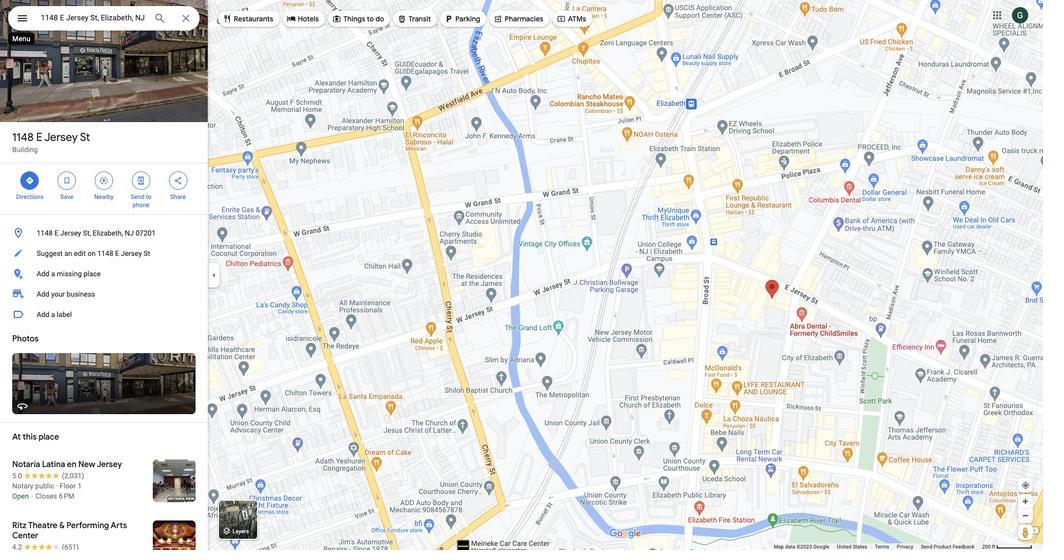 Task type: locate. For each thing, give the bounding box(es) containing it.
add
[[37, 270, 49, 278], [37, 290, 49, 299], [37, 311, 49, 319]]

a left label
[[51, 311, 55, 319]]

1148 inside 'button'
[[37, 229, 53, 237]]

send up phone
[[131, 194, 144, 201]]

map data ©2023 google
[[774, 545, 830, 550]]

 restaurants
[[223, 13, 273, 24]]

2 add from the top
[[37, 290, 49, 299]]

©2023
[[797, 545, 812, 550]]

1 vertical spatial place
[[39, 433, 59, 443]]

to left do
[[367, 14, 374, 23]]

show street view coverage image
[[1019, 525, 1033, 541]]

1148 e jersey st main content
[[0, 0, 208, 551]]

add a label button
[[0, 305, 208, 325]]

notaría latina en new jersey
[[12, 460, 122, 470]]

closes
[[36, 493, 57, 501]]

st
[[80, 130, 90, 145], [144, 250, 150, 258]]

footer
[[774, 544, 983, 551]]

jersey inside 'button'
[[60, 229, 81, 237]]

0 vertical spatial add
[[37, 270, 49, 278]]

theatre
[[28, 521, 57, 531]]

e inside suggest an edit on 1148 e jersey st button
[[115, 250, 119, 258]]

suggest
[[37, 250, 63, 258]]

edit
[[74, 250, 86, 258]]

0 vertical spatial send
[[131, 194, 144, 201]]

place
[[84, 270, 101, 278], [39, 433, 59, 443]]

1 horizontal spatial 1148
[[37, 229, 53, 237]]

st inside button
[[144, 250, 150, 258]]

a for missing
[[51, 270, 55, 278]]

to
[[367, 14, 374, 23], [146, 194, 151, 201]]


[[557, 13, 566, 24]]

1 vertical spatial st
[[144, 250, 150, 258]]

missing
[[57, 270, 82, 278]]

save
[[60, 194, 73, 201]]

a inside add a missing place button
[[51, 270, 55, 278]]

e for st
[[36, 130, 42, 145]]

1 vertical spatial a
[[51, 311, 55, 319]]

e up suggest
[[54, 229, 59, 237]]

privacy button
[[897, 544, 914, 551]]

2 vertical spatial 1148
[[97, 250, 113, 258]]

None field
[[41, 12, 146, 24]]

a inside add a label button
[[51, 311, 55, 319]]

1148 for st
[[12, 130, 34, 145]]

a left missing
[[51, 270, 55, 278]]

collapse side panel image
[[208, 270, 220, 281]]

add for add a label
[[37, 311, 49, 319]]

0 vertical spatial st
[[80, 130, 90, 145]]

1 horizontal spatial send
[[921, 545, 933, 550]]

united states button
[[837, 544, 868, 551]]

1 vertical spatial to
[[146, 194, 151, 201]]

 atms
[[557, 13, 586, 24]]

nearby
[[94, 194, 114, 201]]

place inside button
[[84, 270, 101, 278]]

2 vertical spatial e
[[115, 250, 119, 258]]

1 horizontal spatial e
[[54, 229, 59, 237]]

0 horizontal spatial e
[[36, 130, 42, 145]]

hotels
[[298, 14, 319, 23]]

send to phone
[[131, 194, 151, 209]]

add left "your"
[[37, 290, 49, 299]]

on
[[88, 250, 96, 258]]

0 horizontal spatial st
[[80, 130, 90, 145]]

1 horizontal spatial place
[[84, 270, 101, 278]]

 transit
[[398, 13, 431, 24]]

states
[[853, 545, 868, 550]]

to inside  things to do
[[367, 14, 374, 23]]

3 add from the top
[[37, 311, 49, 319]]

to inside send to phone
[[146, 194, 151, 201]]


[[398, 13, 407, 24]]

jersey left st, at the top
[[60, 229, 81, 237]]

send inside send to phone
[[131, 194, 144, 201]]

0 horizontal spatial 1148
[[12, 130, 34, 145]]

5.0 stars 2,031 reviews image
[[12, 471, 84, 482]]

0 horizontal spatial send
[[131, 194, 144, 201]]


[[494, 13, 503, 24]]

send left product
[[921, 545, 933, 550]]

share
[[170, 194, 186, 201]]

2 vertical spatial add
[[37, 311, 49, 319]]

jersey down nj
[[121, 250, 142, 258]]

a
[[51, 270, 55, 278], [51, 311, 55, 319]]

2 a from the top
[[51, 311, 55, 319]]

en
[[67, 460, 76, 470]]

0 vertical spatial e
[[36, 130, 42, 145]]

0 vertical spatial to
[[367, 14, 374, 23]]

send inside button
[[921, 545, 933, 550]]

jersey inside button
[[121, 250, 142, 258]]

none field inside "1148 e jersey st, elizabeth, nj 07201" field
[[41, 12, 146, 24]]

e up building
[[36, 130, 42, 145]]

1 add from the top
[[37, 270, 49, 278]]

ritz theatre & performing arts center
[[12, 521, 127, 542]]

e inside 1148 e jersey st building
[[36, 130, 42, 145]]


[[174, 175, 183, 186]]

 things to do
[[332, 13, 384, 24]]

200 ft button
[[983, 545, 1033, 550]]

1148 inside button
[[97, 250, 113, 258]]

1 vertical spatial e
[[54, 229, 59, 237]]

1148 e jersey st building
[[12, 130, 90, 154]]

to up phone
[[146, 194, 151, 201]]

1148 up suggest
[[37, 229, 53, 237]]

2 horizontal spatial 1148
[[97, 250, 113, 258]]

0 horizontal spatial to
[[146, 194, 151, 201]]

e inside 1148 e jersey st, elizabeth, nj 07201 'button'
[[54, 229, 59, 237]]

add down suggest
[[37, 270, 49, 278]]

e down elizabeth,
[[115, 250, 119, 258]]


[[223, 13, 232, 24]]

directions
[[16, 194, 43, 201]]

0 vertical spatial place
[[84, 270, 101, 278]]

1 a from the top
[[51, 270, 55, 278]]

elizabeth,
[[93, 229, 123, 237]]

center
[[12, 531, 38, 542]]

1 vertical spatial add
[[37, 290, 49, 299]]

 hotels
[[287, 13, 319, 24]]

1 horizontal spatial to
[[367, 14, 374, 23]]

place right this
[[39, 433, 59, 443]]

0 vertical spatial a
[[51, 270, 55, 278]]

jersey right the new in the left bottom of the page
[[97, 460, 122, 470]]

zoom in image
[[1022, 498, 1030, 506]]


[[444, 13, 454, 24]]

jersey
[[44, 130, 78, 145], [60, 229, 81, 237], [121, 250, 142, 258], [97, 460, 122, 470]]

at
[[12, 433, 21, 443]]

0 vertical spatial 1148
[[12, 130, 34, 145]]

1 vertical spatial 1148
[[37, 229, 53, 237]]

suggest an edit on 1148 e jersey st button
[[0, 244, 208, 264]]

footer containing map data ©2023 google
[[774, 544, 983, 551]]

building
[[12, 146, 38, 154]]

do
[[376, 14, 384, 23]]

1 vertical spatial send
[[921, 545, 933, 550]]

0 horizontal spatial place
[[39, 433, 59, 443]]

add your business
[[37, 290, 95, 299]]


[[136, 175, 146, 186]]

1148 up building
[[12, 130, 34, 145]]

label
[[57, 311, 72, 319]]

1148 inside 1148 e jersey st building
[[12, 130, 34, 145]]

200 ft
[[983, 545, 996, 550]]

an
[[64, 250, 72, 258]]

⋅
[[31, 493, 34, 501]]

 parking
[[444, 13, 480, 24]]

send
[[131, 194, 144, 201], [921, 545, 933, 550]]

add left label
[[37, 311, 49, 319]]

place down on at the left top of the page
[[84, 270, 101, 278]]

jersey inside 1148 e jersey st building
[[44, 130, 78, 145]]

1148
[[12, 130, 34, 145], [37, 229, 53, 237], [97, 250, 113, 258]]

new
[[78, 460, 95, 470]]


[[16, 11, 29, 25]]

1148 right on at the left top of the page
[[97, 250, 113, 258]]

restaurants
[[234, 14, 273, 23]]

jersey up 
[[44, 130, 78, 145]]

2 horizontal spatial e
[[115, 250, 119, 258]]

(2,031)
[[62, 472, 84, 480]]

1 horizontal spatial st
[[144, 250, 150, 258]]

1148 e jersey st, elizabeth, nj 07201 button
[[0, 223, 208, 244]]

5.0
[[12, 472, 22, 480]]



Task type: describe. For each thing, give the bounding box(es) containing it.
4.2 stars 651 reviews image
[[12, 543, 79, 551]]

6 pm
[[59, 493, 74, 501]]

add a missing place
[[37, 270, 101, 278]]

your
[[51, 290, 65, 299]]

 search field
[[8, 6, 200, 33]]

e for st,
[[54, 229, 59, 237]]

1148 for st,
[[37, 229, 53, 237]]

07201
[[136, 229, 156, 237]]

send product feedback
[[921, 545, 975, 550]]

parking
[[456, 14, 480, 23]]

actions for 1148 e jersey st region
[[0, 164, 208, 215]]

performing
[[67, 521, 109, 531]]

ritz theatre & performing arts center link
[[0, 513, 208, 551]]

open
[[12, 493, 29, 501]]

 pharmacies
[[494, 13, 544, 24]]

add your business link
[[0, 284, 208, 305]]

send for send product feedback
[[921, 545, 933, 550]]

layers
[[233, 529, 249, 536]]

·
[[56, 483, 58, 491]]


[[287, 13, 296, 24]]


[[62, 175, 71, 186]]

&
[[59, 521, 65, 531]]

this
[[23, 433, 37, 443]]

200
[[983, 545, 991, 550]]

send for send to phone
[[131, 194, 144, 201]]

feedback
[[953, 545, 975, 550]]


[[332, 13, 341, 24]]

united states
[[837, 545, 868, 550]]


[[25, 175, 34, 186]]

send product feedback button
[[921, 544, 975, 551]]

public
[[35, 483, 54, 491]]

photos
[[12, 334, 39, 344]]

add a label
[[37, 311, 72, 319]]

transit
[[409, 14, 431, 23]]

google account: greg robinson  
(robinsongreg175@gmail.com) image
[[1012, 7, 1029, 23]]

a for label
[[51, 311, 55, 319]]

suggest an edit on 1148 e jersey st
[[37, 250, 150, 258]]

data
[[786, 545, 796, 550]]

show your location image
[[1022, 482, 1031, 491]]

arts
[[111, 521, 127, 531]]

google
[[814, 545, 830, 550]]

add a missing place button
[[0, 264, 208, 284]]

pharmacies
[[505, 14, 544, 23]]

privacy
[[897, 545, 914, 550]]

zoom out image
[[1022, 513, 1030, 520]]

terms
[[875, 545, 890, 550]]

google maps element
[[0, 0, 1044, 551]]

st,
[[83, 229, 91, 237]]

ritz
[[12, 521, 27, 531]]

footer inside google maps element
[[774, 544, 983, 551]]


[[99, 175, 109, 186]]

1148 E Jersey St, Elizabeth, NJ 07201 field
[[8, 6, 200, 31]]

phone
[[133, 202, 149, 209]]

add for add your business
[[37, 290, 49, 299]]

at this place
[[12, 433, 59, 443]]

notary public · floor 1 open ⋅ closes 6 pm
[[12, 483, 82, 501]]

add for add a missing place
[[37, 270, 49, 278]]

notary
[[12, 483, 33, 491]]

1
[[78, 483, 82, 491]]

st inside 1148 e jersey st building
[[80, 130, 90, 145]]

1148 e jersey st, elizabeth, nj 07201
[[37, 229, 156, 237]]

map
[[774, 545, 784, 550]]

ft
[[992, 545, 996, 550]]

nj
[[125, 229, 134, 237]]

united
[[837, 545, 852, 550]]

product
[[934, 545, 952, 550]]

latina
[[42, 460, 65, 470]]

terms button
[[875, 544, 890, 551]]

floor
[[60, 483, 76, 491]]

business
[[67, 290, 95, 299]]

notaría
[[12, 460, 40, 470]]

things
[[343, 14, 365, 23]]



Task type: vqa. For each thing, say whether or not it's contained in the screenshot.
directions
yes



